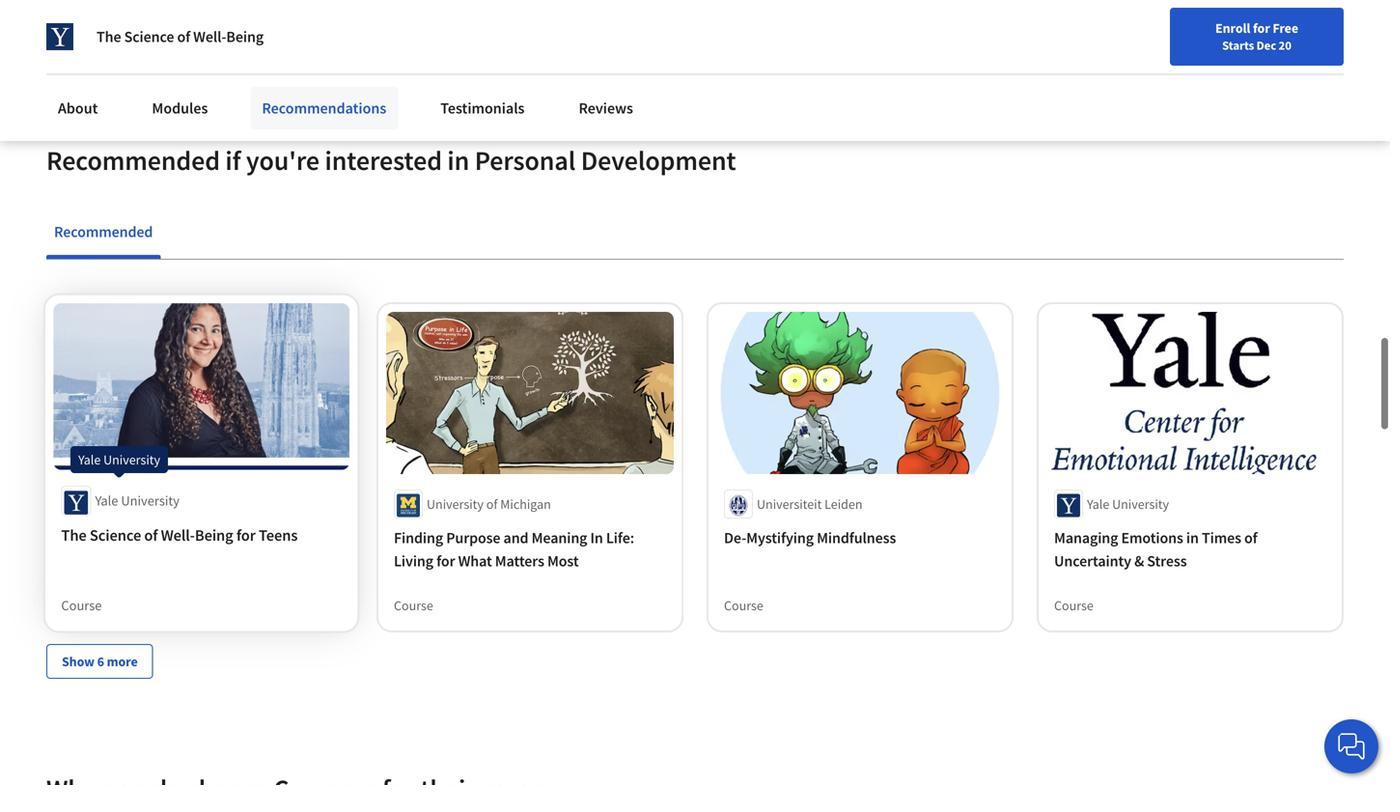 Task type: vqa. For each thing, say whether or not it's contained in the screenshot.


Task type: locate. For each thing, give the bounding box(es) containing it.
1 vertical spatial in
[[1187, 528, 1199, 547]]

enroll
[[1216, 19, 1251, 37]]

yale university for emotions
[[1087, 495, 1170, 513]]

in down 'testimonials'
[[448, 144, 470, 177]]

matters
[[495, 551, 545, 571]]

yale university up the science of well-being for teens on the left
[[95, 492, 180, 510]]

free
[[1273, 19, 1299, 37]]

of
[[177, 27, 190, 46], [486, 495, 498, 513], [144, 526, 158, 546], [1245, 528, 1258, 547]]

leiden
[[825, 495, 863, 513]]

stress
[[1148, 551, 1187, 571]]

uncertainty
[[1055, 551, 1132, 571]]

1 horizontal spatial the
[[97, 27, 121, 46]]

for left what
[[437, 551, 455, 571]]

0 vertical spatial being
[[226, 27, 264, 46]]

course down uncertainty
[[1055, 597, 1094, 614]]

1 vertical spatial well-
[[161, 526, 195, 546]]

life:
[[606, 528, 635, 547]]

1 horizontal spatial for
[[437, 551, 455, 571]]

1 vertical spatial the
[[61, 526, 87, 546]]

1 vertical spatial being
[[195, 526, 233, 546]]

yale university up emotions on the right of the page
[[1087, 495, 1170, 513]]

0 horizontal spatial for
[[236, 526, 256, 546]]

1 horizontal spatial yale
[[1087, 495, 1110, 513]]

0 vertical spatial science
[[124, 27, 174, 46]]

0 horizontal spatial in
[[448, 144, 470, 177]]

0 horizontal spatial yale
[[95, 492, 118, 510]]

0 vertical spatial well-
[[193, 27, 226, 46]]

de-mystifying mindfulness link
[[724, 526, 997, 549]]

course down de-
[[724, 597, 764, 614]]

university for managing
[[1113, 495, 1170, 513]]

university up emotions on the right of the page
[[1113, 495, 1170, 513]]

20
[[1279, 38, 1292, 53]]

university up the science of well-being for teens on the left
[[121, 492, 180, 510]]

course for finding purpose and meaning in life: living for what matters most
[[394, 597, 433, 614]]

universiteit leiden
[[757, 495, 863, 513]]

6
[[97, 653, 104, 670]]

enroll for free starts dec 20
[[1216, 19, 1299, 53]]

1 vertical spatial science
[[90, 526, 141, 546]]

3 course from the left
[[724, 597, 764, 614]]

yale up the science of well-being for teens on the left
[[95, 492, 118, 510]]

yale for managing
[[1087, 495, 1110, 513]]

show
[[62, 653, 95, 670]]

2 vertical spatial for
[[437, 551, 455, 571]]

0 horizontal spatial university
[[121, 492, 180, 510]]

university
[[121, 492, 180, 510], [427, 495, 484, 513], [1113, 495, 1170, 513]]

the
[[97, 27, 121, 46], [61, 526, 87, 546]]

1 horizontal spatial university
[[427, 495, 484, 513]]

2 course from the left
[[394, 597, 433, 614]]

modules
[[152, 99, 208, 118]]

the for the science of well-being
[[97, 27, 121, 46]]

1 vertical spatial recommended
[[54, 222, 153, 242]]

0 vertical spatial recommended
[[46, 144, 220, 177]]

teens
[[259, 526, 298, 546]]

1 horizontal spatial yale university
[[1087, 495, 1170, 513]]

more
[[107, 653, 138, 670]]

0 vertical spatial the
[[97, 27, 121, 46]]

for left the teens
[[236, 526, 256, 546]]

1 course from the left
[[61, 597, 102, 614]]

being for the science of well-being
[[226, 27, 264, 46]]

purpose
[[446, 528, 501, 547]]

coursera image
[[23, 16, 146, 47]]

menu item
[[1042, 19, 1166, 82]]

science
[[124, 27, 174, 46], [90, 526, 141, 546]]

development
[[581, 144, 736, 177]]

what
[[458, 551, 492, 571]]

well- inside the collection element
[[161, 526, 195, 546]]

being
[[226, 27, 264, 46], [195, 526, 233, 546]]

course for managing emotions in times of uncertainty & stress
[[1055, 597, 1094, 614]]

course down the living
[[394, 597, 433, 614]]

4 course from the left
[[1055, 597, 1094, 614]]

university up purpose
[[427, 495, 484, 513]]

science for the science of well-being
[[124, 27, 174, 46]]

1 horizontal spatial in
[[1187, 528, 1199, 547]]

0 horizontal spatial the
[[61, 526, 87, 546]]

yale up managing
[[1087, 495, 1110, 513]]

recommended if you're interested in personal development
[[46, 144, 736, 177]]

for
[[1254, 19, 1271, 37], [236, 526, 256, 546], [437, 551, 455, 571]]

well- for the science of well-being
[[193, 27, 226, 46]]

in left times
[[1187, 528, 1199, 547]]

science for the science of well-being for teens
[[90, 526, 141, 546]]

de-mystifying mindfulness
[[724, 528, 896, 547]]

dec
[[1257, 38, 1277, 53]]

being inside the collection element
[[195, 526, 233, 546]]

0 vertical spatial in
[[448, 144, 470, 177]]

well- for the science of well-being for teens
[[161, 526, 195, 546]]

the science of well-being for teens link
[[61, 524, 342, 548]]

university of michigan
[[427, 495, 551, 513]]

course
[[61, 597, 102, 614], [394, 597, 433, 614], [724, 597, 764, 614], [1055, 597, 1094, 614]]

course for the science of well-being for teens
[[61, 597, 102, 614]]

course up 'show' on the left
[[61, 597, 102, 614]]

recommended
[[46, 144, 220, 177], [54, 222, 153, 242]]

de-
[[724, 528, 747, 547]]

managing emotions in times of uncertainty & stress link
[[1055, 526, 1327, 573]]

yale
[[95, 492, 118, 510], [1087, 495, 1110, 513]]

recommended button
[[46, 209, 161, 255]]

science inside the collection element
[[90, 526, 141, 546]]

0 vertical spatial for
[[1254, 19, 1271, 37]]

meaning
[[532, 528, 588, 547]]

recommended inside button
[[54, 222, 153, 242]]

living
[[394, 551, 434, 571]]

for up dec
[[1254, 19, 1271, 37]]

2 horizontal spatial for
[[1254, 19, 1271, 37]]

well-
[[193, 27, 226, 46], [161, 526, 195, 546]]

finding
[[394, 528, 443, 547]]

managing emotions in times of uncertainty & stress
[[1055, 528, 1258, 571]]

about link
[[46, 87, 110, 129]]

finding purpose and meaning in life: living for what matters most
[[394, 528, 635, 571]]

0 horizontal spatial yale university
[[95, 492, 180, 510]]

2 horizontal spatial university
[[1113, 495, 1170, 513]]

and
[[504, 528, 529, 547]]

yale university
[[95, 492, 180, 510], [1087, 495, 1170, 513]]

universiteit
[[757, 495, 822, 513]]

the for the science of well-being for teens
[[61, 526, 87, 546]]

in
[[448, 144, 470, 177], [1187, 528, 1199, 547]]



Task type: describe. For each thing, give the bounding box(es) containing it.
mindfulness
[[817, 528, 896, 547]]

reviews
[[579, 99, 633, 118]]

&
[[1135, 551, 1145, 571]]

starts
[[1223, 38, 1255, 53]]

if
[[225, 144, 241, 177]]

recommendations link
[[250, 87, 398, 129]]

you're
[[246, 144, 320, 177]]

in inside managing emotions in times of uncertainty & stress
[[1187, 528, 1199, 547]]

being for the science of well-being for teens
[[195, 526, 233, 546]]

yale university image
[[46, 23, 73, 50]]

recommendations
[[262, 99, 387, 118]]

recommended for recommended
[[54, 222, 153, 242]]

times
[[1202, 528, 1242, 547]]

yale university for science
[[95, 492, 180, 510]]

personal
[[475, 144, 576, 177]]

yale for the
[[95, 492, 118, 510]]

the science of well-being for teens
[[61, 526, 298, 546]]

reviews link
[[567, 87, 645, 129]]

of inside managing emotions in times of uncertainty & stress
[[1245, 528, 1258, 547]]

most
[[548, 551, 579, 571]]

chat with us image
[[1337, 731, 1368, 762]]

testimonials link
[[429, 87, 536, 129]]

course for de-mystifying mindfulness
[[724, 597, 764, 614]]

interested
[[325, 144, 442, 177]]

1 vertical spatial for
[[236, 526, 256, 546]]

modules link
[[140, 87, 220, 129]]

for inside finding purpose and meaning in life: living for what matters most
[[437, 551, 455, 571]]

emotions
[[1122, 528, 1184, 547]]

recommended for recommended if you're interested in personal development
[[46, 144, 220, 177]]

finding purpose and meaning in life: living for what matters most link
[[394, 526, 666, 573]]

show 6 more
[[62, 653, 138, 670]]

show 6 more button
[[46, 644, 153, 679]]

the science of well-being
[[97, 27, 264, 46]]

michigan
[[500, 495, 551, 513]]

collection element
[[35, 260, 1356, 710]]

mystifying
[[747, 528, 814, 547]]

in
[[591, 528, 603, 547]]

managing
[[1055, 528, 1119, 547]]

about
[[58, 99, 98, 118]]

testimonials
[[441, 99, 525, 118]]

for inside enroll for free starts dec 20
[[1254, 19, 1271, 37]]

university for the
[[121, 492, 180, 510]]



